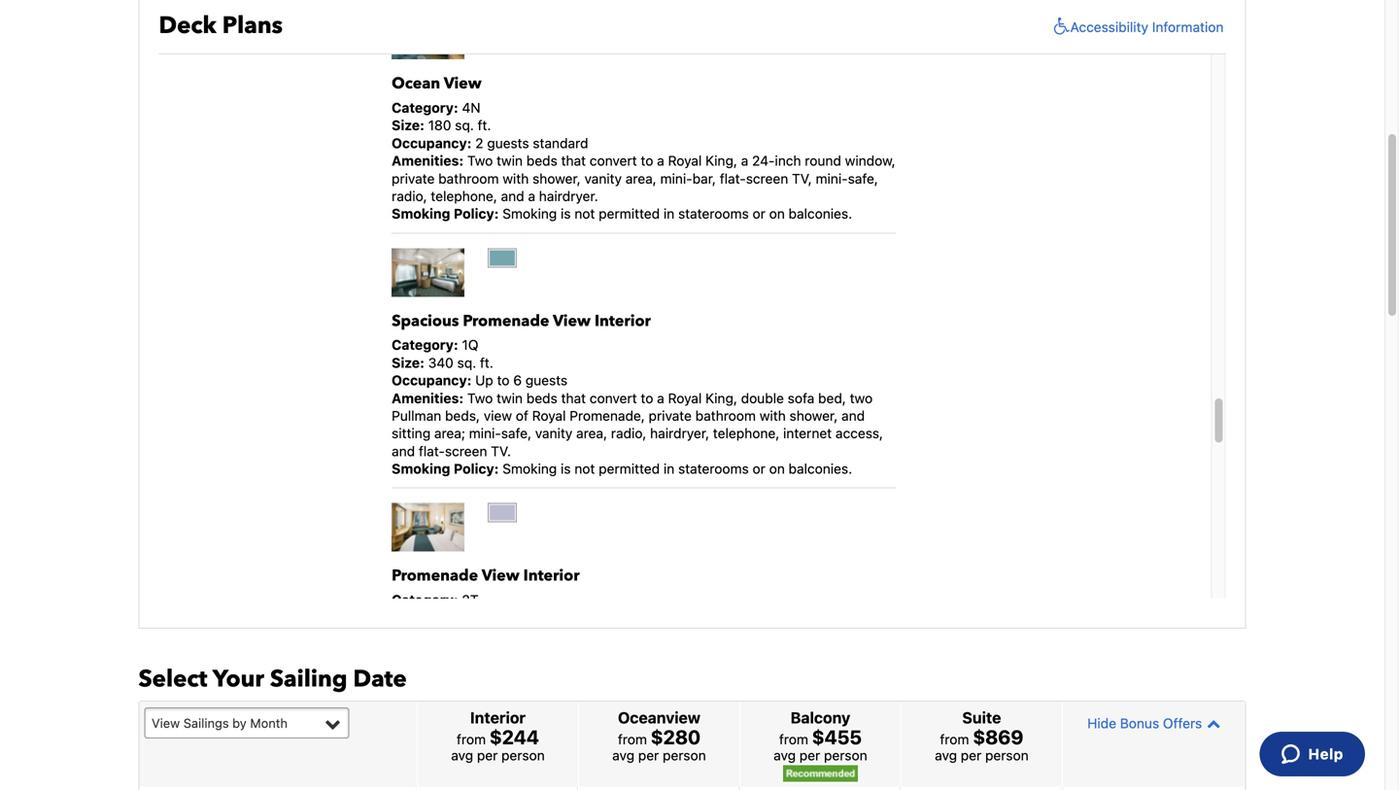 Task type: locate. For each thing, give the bounding box(es) containing it.
2 balconies. from the top
[[789, 461, 852, 477]]

balcony from $455 avg per person
[[774, 708, 867, 763]]

two up vanity,
[[622, 716, 648, 732]]

2 on from the top
[[769, 461, 785, 477]]

1 vertical spatial amenities:
[[392, 390, 464, 406]]

not inside two twin beds that convert to a royal king, a 24-inch round window, private bathroom with shower, vanity area, mini-bar, flat-screen tv, mini-safe, radio, telephone, and a hairdryer. smoking policy: smoking is not permitted in staterooms or on balconies.
[[575, 206, 595, 222]]

1 policy: from the top
[[454, 206, 499, 222]]

1 horizontal spatial vanity
[[585, 170, 622, 186]]

bathroom inside two twin beds that convert to a royal king, a 24-inch round window, private bathroom with shower, vanity area, mini-bar, flat-screen tv, mini-safe, radio, telephone, and a hairdryer. smoking policy: smoking is not permitted in staterooms or on balconies.
[[438, 170, 499, 186]]

category: inside category: 4n size: 180 sq. ft. occupancy: 2 guests standard amenities:
[[392, 100, 458, 116]]

avg inside suite from $869 avg per person
[[935, 747, 957, 763]]

sitting
[[392, 425, 431, 441], [455, 733, 494, 749]]

policy: inside two twin beds that convert to a royal king, double sofa bed, two pullman beds, view of royal promenade, private bathroom with shower, and sitting area; mini-safe, vanity area, radio, hairdryer, telephone, internet access, and flat-screen tv. smoking policy: smoking is not permitted in staterooms or on balconies.
[[454, 461, 499, 477]]

3 person from the left
[[824, 747, 867, 763]]

a
[[657, 153, 664, 169], [741, 153, 748, 169], [528, 188, 535, 204], [657, 390, 664, 406], [657, 645, 664, 661], [875, 645, 882, 661], [717, 680, 725, 696], [838, 716, 846, 732], [800, 769, 808, 785], [545, 786, 552, 790]]

1 vertical spatial sitting
[[455, 733, 494, 749]]

promenade,
[[570, 408, 645, 424], [502, 663, 577, 679]]

accessibility
[[1070, 19, 1149, 35]]

private inside two twin beds that convert to a royal king, a 24-inch round window, private bathroom with shower, vanity area, mini-bar, flat-screen tv, mini-safe, radio, telephone, and a hairdryer. smoking policy: smoking is not permitted in staterooms or on balconies.
[[392, 170, 435, 186]]

from down (266
[[779, 731, 808, 747]]

$455
[[812, 725, 862, 748]]

0 horizontal spatial area,
[[576, 425, 607, 441]]

down
[[419, 769, 453, 785]]

per down suite
[[961, 747, 982, 763]]

promenade up '1q'
[[463, 310, 549, 332]]

1 vertical spatial 2
[[475, 627, 483, 643]]

bathroom down the double
[[695, 408, 756, 424]]

0 vertical spatial king,
[[706, 153, 737, 169]]

screen down the
[[445, 680, 488, 696]]

0 vertical spatial bar,
[[693, 170, 716, 186]]

2 or from the top
[[753, 461, 766, 477]]

1 horizontal spatial wider
[[643, 751, 677, 767]]

0 horizontal spatial door,
[[466, 751, 498, 767]]

promenade
[[463, 310, 549, 332], [392, 565, 478, 587]]

1 person from the left
[[502, 747, 545, 763]]

spacious promenade view interior
[[392, 310, 651, 332]]

1 is from the top
[[561, 206, 571, 222]]

area;
[[434, 425, 465, 441]]

ft. inside category: 4n size: 180 sq. ft. occupancy: 2 guests standard amenities:
[[478, 117, 491, 133]]

2 inside promenade view interior category: 2t 2 guests standard two twin beds that convert to a royal king, bowed windows with a view of the royal promenade, private bathroom with shower, vanity area, mini- bar, flat-screen tv, mini-safe, radio, telephone, and a hairdryer. 6315, 6615, and 8315. (266 sq. ft.) two twin beds that can convert to a royal king bed, sitting area with lowered vanity, lowered closet rods, lowered safe, wider entry door, private bathroom with wider door, roll-in shower, grab bars, fold down shower seat, hand-held shower head, raised toilet and a lowered sink. staterooms also feature a mini-bar, flat-screen tv, radio, amplified teleph
[[475, 627, 483, 643]]

on down internet
[[769, 461, 785, 477]]

1 vertical spatial bed,
[[423, 733, 451, 749]]

1 horizontal spatial door,
[[681, 751, 713, 767]]

1 wider from the left
[[392, 751, 426, 767]]

1 vertical spatial not
[[575, 461, 595, 477]]

person inside suite from $869 avg per person
[[985, 747, 1029, 763]]

hairdryer. inside promenade view interior category: 2t 2 guests standard two twin beds that convert to a royal king, bowed windows with a view of the royal promenade, private bathroom with shower, vanity area, mini- bar, flat-screen tv, mini-safe, radio, telephone, and a hairdryer. 6315, 6615, and 8315. (266 sq. ft.) two twin beds that can convert to a royal king bed, sitting area with lowered vanity, lowered closet rods, lowered safe, wider entry door, private bathroom with wider door, roll-in shower, grab bars, fold down shower seat, hand-held shower head, raised toilet and a lowered sink. staterooms also feature a mini-bar, flat-screen tv, radio, amplified teleph
[[729, 680, 788, 696]]

on
[[769, 206, 785, 222], [769, 461, 785, 477]]

0 vertical spatial in
[[664, 206, 675, 222]]

0 horizontal spatial hairdryer.
[[539, 188, 598, 204]]

royal up 6615,
[[668, 645, 702, 661]]

shower,
[[533, 170, 581, 186], [790, 408, 838, 424], [722, 663, 770, 679], [757, 751, 805, 767]]

1 horizontal spatial shower
[[608, 769, 654, 785]]

telephone, up 6315,
[[620, 680, 687, 696]]

policy: down category: 4n size: 180 sq. ft. occupancy: 2 guests standard amenities:
[[454, 206, 499, 222]]

0 vertical spatial tv,
[[792, 170, 812, 186]]

bonus
[[1120, 715, 1159, 731]]

person inside balcony from $455 avg per person
[[824, 747, 867, 763]]

2 avg from the left
[[612, 747, 635, 763]]

beds
[[526, 153, 558, 169], [526, 390, 558, 406], [526, 645, 558, 661], [681, 716, 712, 732]]

1 vertical spatial hairdryer.
[[729, 680, 788, 696]]

with
[[503, 170, 529, 186], [760, 408, 786, 424], [845, 645, 871, 661], [692, 663, 718, 679], [528, 733, 555, 749], [613, 751, 639, 767]]

size: inside category: 4n size: 180 sq. ft. occupancy: 2 guests standard amenities:
[[392, 117, 425, 133]]

1 vertical spatial in
[[664, 461, 675, 477]]

with down the double
[[760, 408, 786, 424]]

flat-
[[720, 170, 746, 186], [419, 443, 445, 459], [419, 680, 445, 696], [616, 786, 642, 790]]

per inside oceanview from $280 avg per person
[[638, 747, 659, 763]]

two twin beds that convert to a royal king, a 24-inch round window, private bathroom with shower, vanity area, mini-bar, flat-screen tv, mini-safe, radio, telephone, and a hairdryer. smoking policy: smoking is not permitted in staterooms or on balconies.
[[392, 153, 896, 222]]

two inside two twin beds that convert to a royal king, a 24-inch round window, private bathroom with shower, vanity area, mini-bar, flat-screen tv, mini-safe, radio, telephone, and a hairdryer. smoking policy: smoking is not permitted in staterooms or on balconies.
[[467, 153, 493, 169]]

of inside two twin beds that convert to a royal king, double sofa bed, two pullman beds, view of royal promenade, private bathroom with shower, and sitting area; mini-safe, vanity area, radio, hairdryer, telephone, internet access, and flat-screen tv. smoking policy: smoking is not permitted in staterooms or on balconies.
[[516, 408, 528, 424]]

1 occupancy: from the top
[[392, 135, 472, 151]]

size:
[[392, 117, 425, 133], [392, 355, 425, 371]]

0 vertical spatial policy:
[[454, 206, 499, 222]]

shower, inside two twin beds that convert to a royal king, double sofa bed, two pullman beds, view of royal promenade, private bathroom with shower, and sitting area; mini-safe, vanity area, radio, hairdryer, telephone, internet access, and flat-screen tv. smoking policy: smoking is not permitted in staterooms or on balconies.
[[790, 408, 838, 424]]

1 vertical spatial on
[[769, 461, 785, 477]]

1 vertical spatial sq.
[[457, 355, 476, 371]]

(266
[[775, 698, 806, 714]]

0 horizontal spatial sitting
[[392, 425, 431, 441]]

4 per from the left
[[961, 747, 982, 763]]

3 avg from the left
[[774, 747, 796, 763]]

shower, down category: 4n size: 180 sq. ft. occupancy: 2 guests standard amenities:
[[533, 170, 581, 186]]

shower
[[457, 769, 502, 785], [608, 769, 654, 785]]

that inside two twin beds that convert to a royal king, a 24-inch round window, private bathroom with shower, vanity area, mini-bar, flat-screen tv, mini-safe, radio, telephone, and a hairdryer. smoking policy: smoking is not permitted in staterooms or on balconies.
[[561, 153, 586, 169]]

1 horizontal spatial view
[[484, 408, 512, 424]]

king, inside two twin beds that convert to a royal king, double sofa bed, two pullman beds, view of royal promenade, private bathroom with shower, and sitting area; mini-safe, vanity area, radio, hairdryer, telephone, internet access, and flat-screen tv. smoking policy: smoking is not permitted in staterooms or on balconies.
[[706, 390, 737, 406]]

lowered up grab on the bottom of page
[[786, 733, 835, 749]]

sitting inside promenade view interior category: 2t 2 guests standard two twin beds that convert to a royal king, bowed windows with a view of the royal promenade, private bathroom with shower, vanity area, mini- bar, flat-screen tv, mini-safe, radio, telephone, and a hairdryer. 6315, 6615, and 8315. (266 sq. ft.) two twin beds that can convert to a royal king bed, sitting area with lowered vanity, lowered closet rods, lowered safe, wider entry door, private bathroom with wider door, roll-in shower, grab bars, fold down shower seat, hand-held shower head, raised toilet and a lowered sink. staterooms also feature a mini-bar, flat-screen tv, radio, amplified teleph
[[455, 733, 494, 749]]

2 occupancy: from the top
[[392, 372, 472, 388]]

safe, inside two twin beds that convert to a royal king, a 24-inch round window, private bathroom with shower, vanity area, mini-bar, flat-screen tv, mini-safe, radio, telephone, and a hairdryer. smoking policy: smoking is not permitted in staterooms or on balconies.
[[848, 170, 878, 186]]

per up recommended image
[[800, 747, 820, 763]]

is
[[561, 206, 571, 222], [561, 461, 571, 477]]

view sailings by month link
[[144, 707, 349, 738]]

2 size: from the top
[[392, 355, 425, 371]]

amplified
[[751, 786, 808, 790]]

0 vertical spatial sq.
[[455, 117, 474, 133]]

2 shower from the left
[[608, 769, 654, 785]]

policy: inside two twin beds that convert to a royal king, a 24-inch round window, private bathroom with shower, vanity area, mini-bar, flat-screen tv, mini-safe, radio, telephone, and a hairdryer. smoking policy: smoking is not permitted in staterooms or on balconies.
[[454, 206, 499, 222]]

avg up amplified
[[774, 747, 796, 763]]

to inside two twin beds that convert to a royal king, double sofa bed, two pullman beds, view of royal promenade, private bathroom with shower, and sitting area; mini-safe, vanity area, radio, hairdryer, telephone, internet access, and flat-screen tv. smoking policy: smoking is not permitted in staterooms or on balconies.
[[641, 390, 653, 406]]

with inside two twin beds that convert to a royal king, double sofa bed, two pullman beds, view of royal promenade, private bathroom with shower, and sitting area; mini-safe, vanity area, radio, hairdryer, telephone, internet access, and flat-screen tv. smoking policy: smoking is not permitted in staterooms or on balconies.
[[760, 408, 786, 424]]

1 staterooms from the top
[[678, 206, 749, 222]]

occupancy: inside category: 4n size: 180 sq. ft. occupancy: 2 guests standard amenities:
[[392, 135, 472, 151]]

2 amenities: from the top
[[392, 390, 464, 406]]

promenade, inside two twin beds that convert to a royal king, double sofa bed, two pullman beds, view of royal promenade, private bathroom with shower, and sitting area; mini-safe, vanity area, radio, hairdryer, telephone, internet access, and flat-screen tv. smoking policy: smoking is not permitted in staterooms or on balconies.
[[570, 408, 645, 424]]

1 vertical spatial size:
[[392, 355, 425, 371]]

1 horizontal spatial hairdryer.
[[729, 680, 788, 696]]

per up also
[[477, 747, 498, 763]]

4 from from the left
[[940, 731, 969, 747]]

avg up down
[[451, 747, 473, 763]]

balcony
[[791, 708, 851, 727]]

policy:
[[454, 206, 499, 222], [454, 461, 499, 477]]

bars,
[[841, 751, 873, 767]]

occupancy:
[[392, 135, 472, 151], [392, 372, 472, 388]]

0 vertical spatial promenade
[[463, 310, 549, 332]]

screen down head,
[[642, 786, 684, 790]]

interior inside promenade view interior category: 2t 2 guests standard two twin beds that convert to a royal king, bowed windows with a view of the royal promenade, private bathroom with shower, vanity area, mini- bar, flat-screen tv, mini-safe, radio, telephone, and a hairdryer. 6315, 6615, and 8315. (266 sq. ft.) two twin beds that can convert to a royal king bed, sitting area with lowered vanity, lowered closet rods, lowered safe, wider entry door, private bathroom with wider door, roll-in shower, grab bars, fold down shower seat, hand-held shower head, raised toilet and a lowered sink. staterooms also feature a mini-bar, flat-screen tv, radio, amplified teleph
[[523, 565, 580, 587]]

guests
[[487, 135, 529, 151], [526, 372, 568, 388], [487, 627, 529, 643]]

0 vertical spatial guests
[[487, 135, 529, 151]]

1 category: from the top
[[392, 100, 458, 116]]

0 vertical spatial amenities:
[[392, 153, 464, 169]]

person down suite
[[985, 747, 1029, 763]]

per up head,
[[638, 747, 659, 763]]

person up recommended image
[[824, 747, 867, 763]]

0 vertical spatial interior
[[595, 310, 651, 332]]

tv, up interior from $244 avg per person
[[491, 680, 511, 696]]

1 vertical spatial guests
[[526, 372, 568, 388]]

wheelchair image
[[1049, 17, 1070, 36]]

smoking down tv. at bottom left
[[503, 461, 557, 477]]

0 horizontal spatial shower
[[457, 769, 502, 785]]

sofa
[[788, 390, 815, 406]]

private up hairdryer,
[[649, 408, 692, 424]]

0 vertical spatial occupancy:
[[392, 135, 472, 151]]

person up head,
[[663, 747, 706, 763]]

staterooms inside two twin beds that convert to a royal king, double sofa bed, two pullman beds, view of royal promenade, private bathroom with shower, and sitting area; mini-safe, vanity area, radio, hairdryer, telephone, internet access, and flat-screen tv. smoking policy: smoking is not permitted in staterooms or on balconies.
[[678, 461, 749, 477]]

pullman
[[392, 408, 441, 424]]

3 category: from the top
[[392, 592, 458, 608]]

of left the
[[424, 663, 436, 679]]

amenities:
[[392, 153, 464, 169], [392, 390, 464, 406]]

convert
[[590, 153, 637, 169], [590, 390, 637, 406], [590, 645, 637, 661], [771, 716, 818, 732]]

sq. inside category: 1q size: 340 sq. ft. occupancy: up to 6 guests amenities:
[[457, 355, 476, 371]]

2 2 from the top
[[475, 627, 483, 643]]

2 permitted from the top
[[599, 461, 660, 477]]

not
[[575, 206, 595, 222], [575, 461, 595, 477]]

1 amenities: from the top
[[392, 153, 464, 169]]

bed, inside two twin beds that convert to a royal king, double sofa bed, two pullman beds, view of royal promenade, private bathroom with shower, and sitting area; mini-safe, vanity area, radio, hairdryer, telephone, internet access, and flat-screen tv. smoking policy: smoking is not permitted in staterooms or on balconies.
[[818, 390, 846, 406]]

2 horizontal spatial telephone,
[[713, 425, 780, 441]]

telephone, inside two twin beds that convert to a royal king, double sofa bed, two pullman beds, view of royal promenade, private bathroom with shower, and sitting area; mini-safe, vanity area, radio, hairdryer, telephone, internet access, and flat-screen tv. smoking policy: smoking is not permitted in staterooms or on balconies.
[[713, 425, 780, 441]]

smoking down 180
[[392, 206, 450, 222]]

1 vertical spatial telephone,
[[713, 425, 780, 441]]

telephone, down category: 4n size: 180 sq. ft. occupancy: 2 guests standard amenities:
[[431, 188, 497, 204]]

or down the 24-
[[753, 206, 766, 222]]

1 king, from the top
[[706, 153, 737, 169]]

0 vertical spatial of
[[516, 408, 528, 424]]

bathroom
[[438, 170, 499, 186], [695, 408, 756, 424], [627, 663, 688, 679], [549, 751, 609, 767]]

staterooms
[[392, 786, 464, 790]]

and left "8315." on the right bottom of page
[[710, 698, 733, 714]]

2 vertical spatial category:
[[392, 592, 458, 608]]

1 per from the left
[[477, 747, 498, 763]]

1 vertical spatial policy:
[[454, 461, 499, 477]]

deck
[[159, 10, 216, 42]]

hairdryer.
[[539, 188, 598, 204], [729, 680, 788, 696]]

0 horizontal spatial bed,
[[423, 733, 451, 749]]

1 vertical spatial king,
[[706, 390, 737, 406]]

per
[[477, 747, 498, 763], [638, 747, 659, 763], [800, 747, 820, 763], [961, 747, 982, 763]]

1 vertical spatial category:
[[392, 337, 458, 353]]

beds inside two twin beds that convert to a royal king, double sofa bed, two pullman beds, view of royal promenade, private bathroom with shower, and sitting area; mini-safe, vanity area, radio, hairdryer, telephone, internet access, and flat-screen tv. smoking policy: smoking is not permitted in staterooms or on balconies.
[[526, 390, 558, 406]]

2 is from the top
[[561, 461, 571, 477]]

sq. inside category: 4n size: 180 sq. ft. occupancy: 2 guests standard amenities:
[[455, 117, 474, 133]]

royal
[[668, 153, 702, 169], [668, 390, 702, 406], [532, 408, 566, 424], [668, 645, 702, 661], [464, 663, 498, 679], [849, 716, 883, 732]]

1 vertical spatial tv,
[[491, 680, 511, 696]]

bar,
[[693, 170, 716, 186], [392, 680, 415, 696], [588, 786, 612, 790]]

avg for $280
[[612, 747, 635, 763]]

avg down oceanview
[[612, 747, 635, 763]]

1 horizontal spatial sitting
[[455, 733, 494, 749]]

2 vertical spatial sq.
[[809, 698, 828, 714]]

hairdryer. inside two twin beds that convert to a royal king, a 24-inch round window, private bathroom with shower, vanity area, mini-bar, flat-screen tv, mini-safe, radio, telephone, and a hairdryer. smoking policy: smoking is not permitted in staterooms or on balconies.
[[539, 188, 598, 204]]

ft. inside category: 1q size: 340 sq. ft. occupancy: up to 6 guests amenities:
[[480, 355, 493, 371]]

2 person from the left
[[663, 747, 706, 763]]

occupancy: inside category: 1q size: 340 sq. ft. occupancy: up to 6 guests amenities:
[[392, 372, 472, 388]]

0 horizontal spatial vanity
[[535, 425, 573, 441]]

tv, down raised
[[688, 786, 708, 790]]

two inside two twin beds that convert to a royal king, double sofa bed, two pullman beds, view of royal promenade, private bathroom with shower, and sitting area; mini-safe, vanity area, radio, hairdryer, telephone, internet access, and flat-screen tv. smoking policy: smoking is not permitted in staterooms or on balconies.
[[467, 390, 493, 406]]

1 vertical spatial standard
[[533, 627, 588, 643]]

1 2 from the top
[[475, 135, 483, 151]]

that inside two twin beds that convert to a royal king, double sofa bed, two pullman beds, view of royal promenade, private bathroom with shower, and sitting area; mini-safe, vanity area, radio, hairdryer, telephone, internet access, and flat-screen tv. smoking policy: smoking is not permitted in staterooms or on balconies.
[[561, 390, 586, 406]]

screen inside two twin beds that convert to a royal king, a 24-inch round window, private bathroom with shower, vanity area, mini-bar, flat-screen tv, mini-safe, radio, telephone, and a hairdryer. smoking policy: smoking is not permitted in staterooms or on balconies.
[[746, 170, 788, 186]]

0 vertical spatial ft.
[[478, 117, 491, 133]]

of inside promenade view interior category: 2t 2 guests standard two twin beds that convert to a royal king, bowed windows with a view of the royal promenade, private bathroom with shower, vanity area, mini- bar, flat-screen tv, mini-safe, radio, telephone, and a hairdryer. 6315, 6615, and 8315. (266 sq. ft.) two twin beds that can convert to a royal king bed, sitting area with lowered vanity, lowered closet rods, lowered safe, wider entry door, private bathroom with wider door, roll-in shower, grab bars, fold down shower seat, hand-held shower head, raised toilet and a lowered sink. staterooms also feature a mini-bar, flat-screen tv, radio, amplified teleph
[[424, 663, 436, 679]]

0 vertical spatial staterooms
[[678, 206, 749, 222]]

0 vertical spatial view
[[484, 408, 512, 424]]

smoking down the area;
[[392, 461, 450, 477]]

2 horizontal spatial tv,
[[792, 170, 812, 186]]

month
[[250, 715, 288, 730]]

1 horizontal spatial bar,
[[588, 786, 612, 790]]

2 horizontal spatial bar,
[[693, 170, 716, 186]]

or inside two twin beds that convert to a royal king, a 24-inch round window, private bathroom with shower, vanity area, mini-bar, flat-screen tv, mini-safe, radio, telephone, and a hairdryer. smoking policy: smoking is not permitted in staterooms or on balconies.
[[753, 206, 766, 222]]

and down the pullman
[[392, 443, 415, 459]]

standard inside promenade view interior category: 2t 2 guests standard two twin beds that convert to a royal king, bowed windows with a view of the royal promenade, private bathroom with shower, vanity area, mini- bar, flat-screen tv, mini-safe, radio, telephone, and a hairdryer. 6315, 6615, and 8315. (266 sq. ft.) two twin beds that can convert to a royal king bed, sitting area with lowered vanity, lowered closet rods, lowered safe, wider entry door, private bathroom with wider door, roll-in shower, grab bars, fold down shower seat, hand-held shower head, raised toilet and a lowered sink. staterooms also feature a mini-bar, flat-screen tv, radio, amplified teleph
[[533, 627, 588, 643]]

held
[[578, 769, 605, 785]]

and inside two twin beds that convert to a royal king, a 24-inch round window, private bathroom with shower, vanity area, mini-bar, flat-screen tv, mini-safe, radio, telephone, and a hairdryer. smoking policy: smoking is not permitted in staterooms or on balconies.
[[501, 188, 524, 204]]

recommended image
[[783, 765, 858, 782]]

4 avg from the left
[[935, 747, 957, 763]]

0 horizontal spatial of
[[424, 663, 436, 679]]

area,
[[626, 170, 657, 186], [576, 425, 607, 441], [815, 663, 846, 679]]

twin inside two twin beds that convert to a royal king, a 24-inch round window, private bathroom with shower, vanity area, mini-bar, flat-screen tv, mini-safe, radio, telephone, and a hairdryer. smoking policy: smoking is not permitted in staterooms or on balconies.
[[497, 153, 523, 169]]

bed,
[[818, 390, 846, 406], [423, 733, 451, 749]]

to
[[641, 153, 653, 169], [497, 372, 510, 388], [641, 390, 653, 406], [641, 645, 653, 661], [822, 716, 835, 732]]

2 from from the left
[[618, 731, 647, 747]]

ft. for 340 sq. ft.
[[480, 355, 493, 371]]

in
[[664, 206, 675, 222], [664, 461, 675, 477], [742, 751, 753, 767]]

from
[[457, 731, 486, 747], [618, 731, 647, 747], [779, 731, 808, 747], [940, 731, 969, 747]]

bed, up entry
[[423, 733, 451, 749]]

size: inside category: 1q size: 340 sq. ft. occupancy: up to 6 guests amenities:
[[392, 355, 425, 371]]

3 from from the left
[[779, 731, 808, 747]]

2 down 4n
[[475, 135, 483, 151]]

4 person from the left
[[985, 747, 1029, 763]]

1 horizontal spatial telephone,
[[620, 680, 687, 696]]

0 vertical spatial vanity
[[585, 170, 622, 186]]

royal left the 24-
[[668, 153, 702, 169]]

safe,
[[848, 170, 878, 186], [501, 425, 532, 441], [547, 680, 577, 696], [839, 733, 869, 749]]

2 standard from the top
[[533, 627, 588, 643]]

2 vertical spatial guests
[[487, 627, 529, 643]]

sitting down the pullman
[[392, 425, 431, 441]]

or
[[753, 206, 766, 222], [753, 461, 766, 477]]

size: for 340 sq. ft.
[[392, 355, 425, 371]]

avg inside balcony from $455 avg per person
[[774, 747, 796, 763]]

0 vertical spatial or
[[753, 206, 766, 222]]

per for $869
[[961, 747, 982, 763]]

1 vertical spatial permitted
[[599, 461, 660, 477]]

two down 2t
[[467, 645, 493, 661]]

view right 'beds,'
[[484, 408, 512, 424]]

shower, down rods,
[[757, 751, 805, 767]]

with down category: 4n size: 180 sq. ft. occupancy: 2 guests standard amenities:
[[503, 170, 529, 186]]

occupancy: for 180
[[392, 135, 472, 151]]

avg left $869
[[935, 747, 957, 763]]

private down 180
[[392, 170, 435, 186]]

2 vertical spatial vanity
[[774, 663, 811, 679]]

category: up 340
[[392, 337, 458, 353]]

balconies. down internet
[[789, 461, 852, 477]]

two down up
[[467, 390, 493, 406]]

king, left bowed
[[706, 645, 737, 661]]

2 category: from the top
[[392, 337, 458, 353]]

policy: down tv. at bottom left
[[454, 461, 499, 477]]

1 vertical spatial balconies.
[[789, 461, 852, 477]]

2 vertical spatial king,
[[706, 645, 737, 661]]

1 not from the top
[[575, 206, 595, 222]]

size: for 180 sq. ft.
[[392, 117, 425, 133]]

shower up also
[[457, 769, 502, 785]]

bathroom down category: 4n size: 180 sq. ft. occupancy: 2 guests standard amenities:
[[438, 170, 499, 186]]

1 vertical spatial or
[[753, 461, 766, 477]]

a inside two twin beds that convert to a royal king, double sofa bed, two pullman beds, view of royal promenade, private bathroom with shower, and sitting area; mini-safe, vanity area, radio, hairdryer, telephone, internet access, and flat-screen tv. smoking policy: smoking is not permitted in staterooms or on balconies.
[[657, 390, 664, 406]]

2 vertical spatial bar,
[[588, 786, 612, 790]]

per inside suite from $869 avg per person
[[961, 747, 982, 763]]

on inside two twin beds that convert to a royal king, a 24-inch round window, private bathroom with shower, vanity area, mini-bar, flat-screen tv, mini-safe, radio, telephone, and a hairdryer. smoking policy: smoking is not permitted in staterooms or on balconies.
[[769, 206, 785, 222]]

from down suite
[[940, 731, 969, 747]]

bed, left two
[[818, 390, 846, 406]]

4n
[[462, 100, 481, 116]]

bowed
[[741, 645, 783, 661]]

window,
[[845, 153, 896, 169]]

2 policy: from the top
[[454, 461, 499, 477]]

2 vertical spatial in
[[742, 751, 753, 767]]

amenities: inside category: 4n size: 180 sq. ft. occupancy: 2 guests standard amenities:
[[392, 153, 464, 169]]

avg inside oceanview from $280 avg per person
[[612, 747, 635, 763]]

1 size: from the top
[[392, 117, 425, 133]]

1 or from the top
[[753, 206, 766, 222]]

king, for double
[[706, 390, 737, 406]]

category: for 180 sq. ft.
[[392, 100, 458, 116]]

sitting up entry
[[455, 733, 494, 749]]

2 vertical spatial telephone,
[[620, 680, 687, 696]]

1 balconies. from the top
[[789, 206, 852, 222]]

two
[[467, 153, 493, 169], [467, 390, 493, 406], [467, 645, 493, 661], [622, 716, 648, 732]]

bathroom up 6315,
[[627, 663, 688, 679]]

0 vertical spatial area,
[[626, 170, 657, 186]]

smoking
[[392, 206, 450, 222], [503, 206, 557, 222], [392, 461, 450, 477], [503, 461, 557, 477]]

royal down ft.)
[[849, 716, 883, 732]]

1 vertical spatial occupancy:
[[392, 372, 472, 388]]

0 horizontal spatial telephone,
[[431, 188, 497, 204]]

0 vertical spatial 2
[[475, 135, 483, 151]]

0 vertical spatial promenade,
[[570, 408, 645, 424]]

and down category: 4n size: 180 sq. ft. occupancy: 2 guests standard amenities:
[[501, 188, 524, 204]]

avg for $455
[[774, 747, 796, 763]]

screen down the 24-
[[746, 170, 788, 186]]

oceanview from $280 avg per person
[[612, 708, 706, 763]]

2 horizontal spatial vanity
[[774, 663, 811, 679]]

0 vertical spatial not
[[575, 206, 595, 222]]

safe, inside two twin beds that convert to a royal king, double sofa bed, two pullman beds, view of royal promenade, private bathroom with shower, and sitting area; mini-safe, vanity area, radio, hairdryer, telephone, internet access, and flat-screen tv. smoking policy: smoking is not permitted in staterooms or on balconies.
[[501, 425, 532, 441]]

door, up raised
[[681, 751, 713, 767]]

door, up also
[[466, 751, 498, 767]]

0 horizontal spatial view
[[392, 663, 420, 679]]

occupancy: down 180
[[392, 135, 472, 151]]

1 horizontal spatial area,
[[626, 170, 657, 186]]

area, inside promenade view interior category: 2t 2 guests standard two twin beds that convert to a royal king, bowed windows with a view of the royal promenade, private bathroom with shower, vanity area, mini- bar, flat-screen tv, mini-safe, radio, telephone, and a hairdryer. 6315, 6615, and 8315. (266 sq. ft.) two twin beds that can convert to a royal king bed, sitting area with lowered vanity, lowered closet rods, lowered safe, wider entry door, private bathroom with wider door, roll-in shower, grab bars, fold down shower seat, hand-held shower head, raised toilet and a lowered sink. staterooms also feature a mini-bar, flat-screen tv, radio, amplified teleph
[[815, 663, 846, 679]]

2 vertical spatial interior
[[470, 708, 526, 727]]

0 vertical spatial permitted
[[599, 206, 660, 222]]

2 vertical spatial area,
[[815, 663, 846, 679]]

avg for $244
[[451, 747, 473, 763]]

view
[[444, 73, 482, 94], [553, 310, 591, 332], [482, 565, 520, 587], [152, 715, 180, 730]]

1 vertical spatial vanity
[[535, 425, 573, 441]]

sitting inside two twin beds that convert to a royal king, double sofa bed, two pullman beds, view of royal promenade, private bathroom with shower, and sitting area; mini-safe, vanity area, radio, hairdryer, telephone, internet access, and flat-screen tv. smoking policy: smoking is not permitted in staterooms or on balconies.
[[392, 425, 431, 441]]

king, left the 24-
[[706, 153, 737, 169]]

private up oceanview
[[581, 663, 624, 679]]

king, inside promenade view interior category: 2t 2 guests standard two twin beds that convert to a royal king, bowed windows with a view of the royal promenade, private bathroom with shower, vanity area, mini- bar, flat-screen tv, mini-safe, radio, telephone, and a hairdryer. 6315, 6615, and 8315. (266 sq. ft.) two twin beds that can convert to a royal king bed, sitting area with lowered vanity, lowered closet rods, lowered safe, wider entry door, private bathroom with wider door, roll-in shower, grab bars, fold down shower seat, hand-held shower head, raised toilet and a lowered sink. staterooms also feature a mini-bar, flat-screen tv, radio, amplified teleph
[[706, 645, 737, 661]]

on down inch
[[769, 206, 785, 222]]

2 per from the left
[[638, 747, 659, 763]]

amenities: up the pullman
[[392, 390, 464, 406]]

1 vertical spatial view
[[392, 663, 420, 679]]

person up seat,
[[502, 747, 545, 763]]

1 horizontal spatial tv,
[[688, 786, 708, 790]]

radio, inside two twin beds that convert to a royal king, double sofa bed, two pullman beds, view of royal promenade, private bathroom with shower, and sitting area; mini-safe, vanity area, radio, hairdryer, telephone, internet access, and flat-screen tv. smoking policy: smoking is not permitted in staterooms or on balconies.
[[611, 425, 647, 441]]

royal right the
[[464, 663, 498, 679]]

shower, up internet
[[790, 408, 838, 424]]

permitted inside two twin beds that convert to a royal king, double sofa bed, two pullman beds, view of royal promenade, private bathroom with shower, and sitting area; mini-safe, vanity area, radio, hairdryer, telephone, internet access, and flat-screen tv. smoking policy: smoking is not permitted in staterooms or on balconies.
[[599, 461, 660, 477]]

2 horizontal spatial area,
[[815, 663, 846, 679]]

occupancy: down 340
[[392, 372, 472, 388]]

standard
[[533, 135, 588, 151], [533, 627, 588, 643]]

convert inside two twin beds that convert to a royal king, a 24-inch round window, private bathroom with shower, vanity area, mini-bar, flat-screen tv, mini-safe, radio, telephone, and a hairdryer. smoking policy: smoking is not permitted in staterooms or on balconies.
[[590, 153, 637, 169]]

1 vertical spatial interior
[[523, 565, 580, 587]]

balconies. down round
[[789, 206, 852, 222]]

sailings
[[183, 715, 229, 730]]

category: inside category: 1q size: 340 sq. ft. occupancy: up to 6 guests amenities:
[[392, 337, 458, 353]]

from up entry
[[457, 731, 486, 747]]

wider down king
[[392, 751, 426, 767]]

2 not from the top
[[575, 461, 595, 477]]

1 permitted from the top
[[599, 206, 660, 222]]

0 vertical spatial bed,
[[818, 390, 846, 406]]

1 standard from the top
[[533, 135, 588, 151]]

or down the double
[[753, 461, 766, 477]]

2 staterooms from the top
[[678, 461, 749, 477]]

shower down vanity,
[[608, 769, 654, 785]]

1 vertical spatial ft.
[[480, 355, 493, 371]]

3 per from the left
[[800, 747, 820, 763]]

lowered down grab on the bottom of page
[[811, 769, 861, 785]]

0 vertical spatial balconies.
[[789, 206, 852, 222]]

king, left the double
[[706, 390, 737, 406]]

tv, down inch
[[792, 170, 812, 186]]

1 horizontal spatial of
[[516, 408, 528, 424]]

0 horizontal spatial wider
[[392, 751, 426, 767]]

sq. down '1q'
[[457, 355, 476, 371]]

interior
[[595, 310, 651, 332], [523, 565, 580, 587], [470, 708, 526, 727]]

size: left 340
[[392, 355, 425, 371]]

king, inside two twin beds that convert to a royal king, a 24-inch round window, private bathroom with shower, vanity area, mini-bar, flat-screen tv, mini-safe, radio, telephone, and a hairdryer. smoking policy: smoking is not permitted in staterooms or on balconies.
[[706, 153, 737, 169]]

hide bonus offers
[[1088, 715, 1202, 731]]

1 on from the top
[[769, 206, 785, 222]]

1 vertical spatial staterooms
[[678, 461, 749, 477]]

0 vertical spatial on
[[769, 206, 785, 222]]

ft. up up
[[480, 355, 493, 371]]

per inside balcony from $455 avg per person
[[800, 747, 820, 763]]

1 from from the left
[[457, 731, 486, 747]]

0 vertical spatial is
[[561, 206, 571, 222]]

and up access,
[[842, 408, 865, 424]]

wider up head,
[[643, 751, 677, 767]]

view left the
[[392, 663, 420, 679]]

two down 4n
[[467, 153, 493, 169]]

0 vertical spatial size:
[[392, 117, 425, 133]]

screen down the area;
[[445, 443, 487, 459]]

with right windows at the bottom right of the page
[[845, 645, 871, 661]]

from down oceanview
[[618, 731, 647, 747]]

private
[[392, 170, 435, 186], [649, 408, 692, 424], [581, 663, 624, 679], [502, 751, 545, 767]]

not inside two twin beds that convert to a royal king, double sofa bed, two pullman beds, view of royal promenade, private bathroom with shower, and sitting area; mini-safe, vanity area, radio, hairdryer, telephone, internet access, and flat-screen tv. smoking policy: smoking is not permitted in staterooms or on balconies.
[[575, 461, 595, 477]]

1 avg from the left
[[451, 747, 473, 763]]

category:
[[392, 100, 458, 116], [392, 337, 458, 353], [392, 592, 458, 608]]

0 vertical spatial telephone,
[[431, 188, 497, 204]]

sq. for 1q
[[457, 355, 476, 371]]

wider
[[392, 751, 426, 767], [643, 751, 677, 767]]

2 king, from the top
[[706, 390, 737, 406]]

1 vertical spatial promenade,
[[502, 663, 577, 679]]

1 vertical spatial promenade
[[392, 565, 478, 587]]

1 vertical spatial area,
[[576, 425, 607, 441]]

1 vertical spatial of
[[424, 663, 436, 679]]

0 vertical spatial hairdryer.
[[539, 188, 598, 204]]

sq. left ft.)
[[809, 698, 828, 714]]

0 horizontal spatial bar,
[[392, 680, 415, 696]]

3 king, from the top
[[706, 645, 737, 661]]



Task type: describe. For each thing, give the bounding box(es) containing it.
by
[[232, 715, 247, 730]]

promenade inside promenade view interior category: 2t 2 guests standard two twin beds that convert to a royal king, bowed windows with a view of the royal promenade, private bathroom with shower, vanity area, mini- bar, flat-screen tv, mini-safe, radio, telephone, and a hairdryer. 6315, 6615, and 8315. (266 sq. ft.) two twin beds that can convert to a royal king bed, sitting area with lowered vanity, lowered closet rods, lowered safe, wider entry door, private bathroom with wider door, roll-in shower, grab bars, fold down shower seat, hand-held shower head, raised toilet and a lowered sink. staterooms also feature a mini-bar, flat-screen tv, radio, amplified teleph
[[392, 565, 478, 587]]

can
[[745, 716, 767, 732]]

person for $455
[[824, 747, 867, 763]]

deck plans
[[159, 10, 283, 42]]

tv.
[[491, 443, 511, 459]]

bar, inside two twin beds that convert to a royal king, a 24-inch round window, private bathroom with shower, vanity area, mini-bar, flat-screen tv, mini-safe, radio, telephone, and a hairdryer. smoking policy: smoking is not permitted in staterooms or on balconies.
[[693, 170, 716, 186]]

and up 6615,
[[690, 680, 714, 696]]

and up amplified
[[773, 769, 797, 785]]

24-
[[752, 153, 775, 169]]

inch
[[775, 153, 801, 169]]

toilet
[[738, 769, 770, 785]]

ft. for 180 sq. ft.
[[478, 117, 491, 133]]

1 door, from the left
[[466, 751, 498, 767]]

balconies. inside two twin beds that convert to a royal king, double sofa bed, two pullman beds, view of royal promenade, private bathroom with shower, and sitting area; mini-safe, vanity area, radio, hairdryer, telephone, internet access, and flat-screen tv. smoking policy: smoking is not permitted in staterooms or on balconies.
[[789, 461, 852, 477]]

with inside two twin beds that convert to a royal king, a 24-inch round window, private bathroom with shower, vanity area, mini-bar, flat-screen tv, mini-safe, radio, telephone, and a hairdryer. smoking policy: smoking is not permitted in staterooms or on balconies.
[[503, 170, 529, 186]]

with up 6615,
[[692, 663, 718, 679]]

select your sailing date
[[138, 663, 407, 695]]

shower, down bowed
[[722, 663, 770, 679]]

the
[[440, 663, 460, 679]]

king
[[392, 733, 420, 749]]

twin inside two twin beds that convert to a royal king, double sofa bed, two pullman beds, view of royal promenade, private bathroom with shower, and sitting area; mini-safe, vanity area, radio, hairdryer, telephone, internet access, and flat-screen tv. smoking policy: smoking is not permitted in staterooms or on balconies.
[[497, 390, 523, 406]]

area, inside two twin beds that convert to a royal king, double sofa bed, two pullman beds, view of royal promenade, private bathroom with shower, and sitting area; mini-safe, vanity area, radio, hairdryer, telephone, internet access, and flat-screen tv. smoking policy: smoking is not permitted in staterooms or on balconies.
[[576, 425, 607, 441]]

head,
[[657, 769, 692, 785]]

royal down category: 1q size: 340 sq. ft. occupancy: up to 6 guests amenities:
[[532, 408, 566, 424]]

beds inside two twin beds that convert to a royal king, a 24-inch round window, private bathroom with shower, vanity area, mini-bar, flat-screen tv, mini-safe, radio, telephone, and a hairdryer. smoking policy: smoking is not permitted in staterooms or on balconies.
[[526, 153, 558, 169]]

$244
[[490, 725, 539, 748]]

amenities: inside category: 1q size: 340 sq. ft. occupancy: up to 6 guests amenities:
[[392, 390, 464, 406]]

or inside two twin beds that convert to a royal king, double sofa bed, two pullman beds, view of royal promenade, private bathroom with shower, and sitting area; mini-safe, vanity area, radio, hairdryer, telephone, internet access, and flat-screen tv. smoking policy: smoking is not permitted in staterooms or on balconies.
[[753, 461, 766, 477]]

6615,
[[671, 698, 706, 714]]

two twin beds that convert to a royal king, double sofa bed, two pullman beds, view of royal promenade, private bathroom with shower, and sitting area; mini-safe, vanity area, radio, hairdryer, telephone, internet access, and flat-screen tv. smoking policy: smoking is not permitted in staterooms or on balconies.
[[392, 390, 883, 477]]

offers
[[1163, 715, 1202, 731]]

$280
[[651, 725, 701, 748]]

two
[[850, 390, 873, 406]]

fold
[[392, 769, 416, 785]]

area
[[498, 733, 525, 749]]

2 vertical spatial tv,
[[688, 786, 708, 790]]

view inside two twin beds that convert to a royal king, double sofa bed, two pullman beds, view of royal promenade, private bathroom with shower, and sitting area; mini-safe, vanity area, radio, hairdryer, telephone, internet access, and flat-screen tv. smoking policy: smoking is not permitted in staterooms or on balconies.
[[484, 408, 512, 424]]

standard inside category: 4n size: 180 sq. ft. occupancy: 2 guests standard amenities:
[[533, 135, 588, 151]]

accessibility information link
[[1049, 17, 1224, 36]]

avg for $869
[[935, 747, 957, 763]]

2 wider from the left
[[643, 751, 677, 767]]

lowered down oceanview
[[655, 733, 705, 749]]

rods,
[[750, 733, 782, 749]]

ocean view
[[392, 73, 482, 94]]

shower, inside two twin beds that convert to a royal king, a 24-inch round window, private bathroom with shower, vanity area, mini-bar, flat-screen tv, mini-safe, radio, telephone, and a hairdryer. smoking policy: smoking is not permitted in staterooms or on balconies.
[[533, 170, 581, 186]]

royal up hairdryer,
[[668, 390, 702, 406]]

your
[[213, 663, 264, 695]]

smoking down category: 4n size: 180 sq. ft. occupancy: 2 guests standard amenities:
[[503, 206, 557, 222]]

radio, inside two twin beds that convert to a royal king, a 24-inch round window, private bathroom with shower, vanity area, mini-bar, flat-screen tv, mini-safe, radio, telephone, and a hairdryer. smoking policy: smoking is not permitted in staterooms or on balconies.
[[392, 188, 427, 204]]

promenade, inside promenade view interior category: 2t 2 guests standard two twin beds that convert to a royal king, bowed windows with a view of the royal promenade, private bathroom with shower, vanity area, mini- bar, flat-screen tv, mini-safe, radio, telephone, and a hairdryer. 6315, 6615, and 8315. (266 sq. ft.) two twin beds that can convert to a royal king bed, sitting area with lowered vanity, lowered closet rods, lowered safe, wider entry door, private bathroom with wider door, roll-in shower, grab bars, fold down shower seat, hand-held shower head, raised toilet and a lowered sink. staterooms also feature a mini-bar, flat-screen tv, radio, amplified teleph
[[502, 663, 577, 679]]

per for $280
[[638, 747, 659, 763]]

sailing
[[270, 663, 347, 695]]

2t
[[462, 592, 479, 608]]

category: 4n size: 180 sq. ft. occupancy: 2 guests standard amenities:
[[392, 100, 588, 169]]

sq. for 4n
[[455, 117, 474, 133]]

vanity,
[[611, 733, 652, 749]]

person for $869
[[985, 747, 1029, 763]]

guests inside promenade view interior category: 2t 2 guests standard two twin beds that convert to a royal king, bowed windows with a view of the royal promenade, private bathroom with shower, vanity area, mini- bar, flat-screen tv, mini-safe, radio, telephone, and a hairdryer. 6315, 6615, and 8315. (266 sq. ft.) two twin beds that can convert to a royal king bed, sitting area with lowered vanity, lowered closet rods, lowered safe, wider entry door, private bathroom with wider door, roll-in shower, grab bars, fold down shower seat, hand-held shower head, raised toilet and a lowered sink. staterooms also feature a mini-bar, flat-screen tv, radio, amplified teleph
[[487, 627, 529, 643]]

view inside promenade view interior category: 2t 2 guests standard two twin beds that convert to a royal king, bowed windows with a view of the royal promenade, private bathroom with shower, vanity area, mini- bar, flat-screen tv, mini-safe, radio, telephone, and a hairdryer. 6315, 6615, and 8315. (266 sq. ft.) two twin beds that can convert to a royal king bed, sitting area with lowered vanity, lowered closet rods, lowered safe, wider entry door, private bathroom with wider door, roll-in shower, grab bars, fold down shower seat, hand-held shower head, raised toilet and a lowered sink. staterooms also feature a mini-bar, flat-screen tv, radio, amplified teleph
[[482, 565, 520, 587]]

screen inside two twin beds that convert to a royal king, double sofa bed, two pullman beds, view of royal promenade, private bathroom with shower, and sitting area; mini-safe, vanity area, radio, hairdryer, telephone, internet access, and flat-screen tv. smoking policy: smoking is not permitted in staterooms or on balconies.
[[445, 443, 487, 459]]

category: for 340 sq. ft.
[[392, 337, 458, 353]]

180
[[428, 117, 451, 133]]

windows
[[787, 645, 841, 661]]

private inside two twin beds that convert to a royal king, double sofa bed, two pullman beds, view of royal promenade, private bathroom with shower, and sitting area; mini-safe, vanity area, radio, hairdryer, telephone, internet access, and flat-screen tv. smoking policy: smoking is not permitted in staterooms or on balconies.
[[649, 408, 692, 424]]

staterooms inside two twin beds that convert to a royal king, a 24-inch round window, private bathroom with shower, vanity area, mini-bar, flat-screen tv, mini-safe, radio, telephone, and a hairdryer. smoking policy: smoking is not permitted in staterooms or on balconies.
[[678, 206, 749, 222]]

vanity inside two twin beds that convert to a royal king, double sofa bed, two pullman beds, view of royal promenade, private bathroom with shower, and sitting area; mini-safe, vanity area, radio, hairdryer, telephone, internet access, and flat-screen tv. smoking policy: smoking is not permitted in staterooms or on balconies.
[[535, 425, 573, 441]]

promenade view interior category: 2t 2 guests standard two twin beds that convert to a royal king, bowed windows with a view of the royal promenade, private bathroom with shower, vanity area, mini- bar, flat-screen tv, mini-safe, radio, telephone, and a hairdryer. 6315, 6615, and 8315. (266 sq. ft.) two twin beds that can convert to a royal king bed, sitting area with lowered vanity, lowered closet rods, lowered safe, wider entry door, private bathroom with wider door, roll-in shower, grab bars, fold down shower seat, hand-held shower head, raised toilet and a lowered sink. staterooms also feature a mini-bar, flat-screen tv, radio, amplified teleph
[[392, 565, 893, 790]]

accessibility information
[[1070, 19, 1224, 35]]

per for $455
[[800, 747, 820, 763]]

also
[[468, 786, 493, 790]]

in inside two twin beds that convert to a royal king, double sofa bed, two pullman beds, view of royal promenade, private bathroom with shower, and sitting area; mini-safe, vanity area, radio, hairdryer, telephone, internet access, and flat-screen tv. smoking policy: smoking is not permitted in staterooms or on balconies.
[[664, 461, 675, 477]]

1 vertical spatial bar,
[[392, 680, 415, 696]]

area, inside two twin beds that convert to a royal king, a 24-inch round window, private bathroom with shower, vanity area, mini-bar, flat-screen tv, mini-safe, radio, telephone, and a hairdryer. smoking policy: smoking is not permitted in staterooms or on balconies.
[[626, 170, 657, 186]]

view sailings by month
[[152, 715, 288, 730]]

in inside promenade view interior category: 2t 2 guests standard two twin beds that convert to a royal king, bowed windows with a view of the royal promenade, private bathroom with shower, vanity area, mini- bar, flat-screen tv, mini-safe, radio, telephone, and a hairdryer. 6315, 6615, and 8315. (266 sq. ft.) two twin beds that can convert to a royal king bed, sitting area with lowered vanity, lowered closet rods, lowered safe, wider entry door, private bathroom with wider door, roll-in shower, grab bars, fold down shower seat, hand-held shower head, raised toilet and a lowered sink. staterooms also feature a mini-bar, flat-screen tv, radio, amplified teleph
[[742, 751, 753, 767]]

1q
[[462, 337, 479, 353]]

balconies. inside two twin beds that convert to a royal king, a 24-inch round window, private bathroom with shower, vanity area, mini-bar, flat-screen tv, mini-safe, radio, telephone, and a hairdryer. smoking policy: smoking is not permitted in staterooms or on balconies.
[[789, 206, 852, 222]]

convert inside two twin beds that convert to a royal king, double sofa bed, two pullman beds, view of royal promenade, private bathroom with shower, and sitting area; mini-safe, vanity area, radio, hairdryer, telephone, internet access, and flat-screen tv. smoking policy: smoking is not permitted in staterooms or on balconies.
[[590, 390, 637, 406]]

from for $280
[[618, 731, 647, 747]]

guests inside category: 4n size: 180 sq. ft. occupancy: 2 guests standard amenities:
[[487, 135, 529, 151]]

6
[[513, 372, 522, 388]]

information
[[1152, 19, 1224, 35]]

raised
[[696, 769, 734, 785]]

occupancy: for 340
[[392, 372, 472, 388]]

double
[[741, 390, 784, 406]]

is inside two twin beds that convert to a royal king, double sofa bed, two pullman beds, view of royal promenade, private bathroom with shower, and sitting area; mini-safe, vanity area, radio, hairdryer, telephone, internet access, and flat-screen tv. smoking policy: smoking is not permitted in staterooms or on balconies.
[[561, 461, 571, 477]]

telephone, inside two twin beds that convert to a royal king, a 24-inch round window, private bathroom with shower, vanity area, mini-bar, flat-screen tv, mini-safe, radio, telephone, and a hairdryer. smoking policy: smoking is not permitted in staterooms or on balconies.
[[431, 188, 497, 204]]

on inside two twin beds that convert to a royal king, double sofa bed, two pullman beds, view of royal promenade, private bathroom with shower, and sitting area; mini-safe, vanity area, radio, hairdryer, telephone, internet access, and flat-screen tv. smoking policy: smoking is not permitted in staterooms or on balconies.
[[769, 461, 785, 477]]

sq. inside promenade view interior category: 2t 2 guests standard two twin beds that convert to a royal king, bowed windows with a view of the royal promenade, private bathroom with shower, vanity area, mini- bar, flat-screen tv, mini-safe, radio, telephone, and a hairdryer. 6315, 6615, and 8315. (266 sq. ft.) two twin beds that can convert to a royal king bed, sitting area with lowered vanity, lowered closet rods, lowered safe, wider entry door, private bathroom with wider door, roll-in shower, grab bars, fold down shower seat, hand-held shower head, raised toilet and a lowered sink. staterooms also feature a mini-bar, flat-screen tv, radio, amplified teleph
[[809, 698, 828, 714]]

bed, inside promenade view interior category: 2t 2 guests standard two twin beds that convert to a royal king, bowed windows with a view of the royal promenade, private bathroom with shower, vanity area, mini- bar, flat-screen tv, mini-safe, radio, telephone, and a hairdryer. 6315, 6615, and 8315. (266 sq. ft.) two twin beds that can convert to a royal king bed, sitting area with lowered vanity, lowered closet rods, lowered safe, wider entry door, private bathroom with wider door, roll-in shower, grab bars, fold down shower seat, hand-held shower head, raised toilet and a lowered sink. staterooms also feature a mini-bar, flat-screen tv, radio, amplified teleph
[[423, 733, 451, 749]]

feature
[[497, 786, 541, 790]]

0 horizontal spatial tv,
[[491, 680, 511, 696]]

closet
[[708, 733, 746, 749]]

oceanview
[[618, 708, 701, 727]]

roll-
[[717, 751, 742, 767]]

hide
[[1088, 715, 1117, 731]]

select
[[138, 663, 207, 695]]

person for $280
[[663, 747, 706, 763]]

1 shower from the left
[[457, 769, 502, 785]]

2 inside category: 4n size: 180 sq. ft. occupancy: 2 guests standard amenities:
[[475, 135, 483, 151]]

up
[[475, 372, 493, 388]]

beds,
[[445, 408, 480, 424]]

tv, inside two twin beds that convert to a royal king, a 24-inch round window, private bathroom with shower, vanity area, mini-bar, flat-screen tv, mini-safe, radio, telephone, and a hairdryer. smoking policy: smoking is not permitted in staterooms or on balconies.
[[792, 170, 812, 186]]

plans
[[222, 10, 283, 42]]

vanity inside two twin beds that convert to a royal king, a 24-inch round window, private bathroom with shower, vanity area, mini-bar, flat-screen tv, mini-safe, radio, telephone, and a hairdryer. smoking policy: smoking is not permitted in staterooms or on balconies.
[[585, 170, 622, 186]]

interior inside interior from $244 avg per person
[[470, 708, 526, 727]]

hairdryer,
[[650, 425, 709, 441]]

telephone, inside promenade view interior category: 2t 2 guests standard two twin beds that convert to a royal king, bowed windows with a view of the royal promenade, private bathroom with shower, vanity area, mini- bar, flat-screen tv, mini-safe, radio, telephone, and a hairdryer. 6315, 6615, and 8315. (266 sq. ft.) two twin beds that can convert to a royal king bed, sitting area with lowered vanity, lowered closet rods, lowered safe, wider entry door, private bathroom with wider door, roll-in shower, grab bars, fold down shower seat, hand-held shower head, raised toilet and a lowered sink. staterooms also feature a mini-bar, flat-screen tv, radio, amplified teleph
[[620, 680, 687, 696]]

royal inside two twin beds that convert to a royal king, a 24-inch round window, private bathroom with shower, vanity area, mini-bar, flat-screen tv, mini-safe, radio, telephone, and a hairdryer. smoking policy: smoking is not permitted in staterooms or on balconies.
[[668, 153, 702, 169]]

suite from $869 avg per person
[[935, 708, 1029, 763]]

from for $869
[[940, 731, 969, 747]]

from for $455
[[779, 731, 808, 747]]

suite
[[962, 708, 1001, 727]]

grab
[[809, 751, 838, 767]]

view inside promenade view interior category: 2t 2 guests standard two twin beds that convert to a royal king, bowed windows with a view of the royal promenade, private bathroom with shower, vanity area, mini- bar, flat-screen tv, mini-safe, radio, telephone, and a hairdryer. 6315, 6615, and 8315. (266 sq. ft.) two twin beds that can convert to a royal king bed, sitting area with lowered vanity, lowered closet rods, lowered safe, wider entry door, private bathroom with wider door, roll-in shower, grab bars, fold down shower seat, hand-held shower head, raised toilet and a lowered sink. staterooms also feature a mini-bar, flat-screen tv, radio, amplified teleph
[[392, 663, 420, 679]]

ocean
[[392, 73, 440, 94]]

vanity inside promenade view interior category: 2t 2 guests standard two twin beds that convert to a royal king, bowed windows with a view of the royal promenade, private bathroom with shower, vanity area, mini- bar, flat-screen tv, mini-safe, radio, telephone, and a hairdryer. 6315, 6615, and 8315. (266 sq. ft.) two twin beds that can convert to a royal king bed, sitting area with lowered vanity, lowered closet rods, lowered safe, wider entry door, private bathroom with wider door, roll-in shower, grab bars, fold down shower seat, hand-held shower head, raised toilet and a lowered sink. staterooms also feature a mini-bar, flat-screen tv, radio, amplified teleph
[[774, 663, 811, 679]]

to inside category: 1q size: 340 sq. ft. occupancy: up to 6 guests amenities:
[[497, 372, 510, 388]]

lowered up held
[[558, 733, 608, 749]]

340
[[428, 355, 454, 371]]

with down vanity,
[[613, 751, 639, 767]]

mini- inside two twin beds that convert to a royal king, double sofa bed, two pullman beds, view of royal promenade, private bathroom with shower, and sitting area; mini-safe, vanity area, radio, hairdryer, telephone, internet access, and flat-screen tv. smoking policy: smoking is not permitted in staterooms or on balconies.
[[469, 425, 501, 441]]

2 door, from the left
[[681, 751, 713, 767]]

round
[[805, 153, 841, 169]]

in inside two twin beds that convert to a royal king, a 24-inch round window, private bathroom with shower, vanity area, mini-bar, flat-screen tv, mini-safe, radio, telephone, and a hairdryer. smoking policy: smoking is not permitted in staterooms or on balconies.
[[664, 206, 675, 222]]

ft.)
[[832, 698, 850, 714]]

flat- inside two twin beds that convert to a royal king, a 24-inch round window, private bathroom with shower, vanity area, mini-bar, flat-screen tv, mini-safe, radio, telephone, and a hairdryer. smoking policy: smoking is not permitted in staterooms or on balconies.
[[720, 170, 746, 186]]

bathroom up held
[[549, 751, 609, 767]]

access,
[[836, 425, 883, 441]]

chevron up image
[[1202, 716, 1221, 730]]

category: inside promenade view interior category: 2t 2 guests standard two twin beds that convert to a royal king, bowed windows with a view of the royal promenade, private bathroom with shower, vanity area, mini- bar, flat-screen tv, mini-safe, radio, telephone, and a hairdryer. 6315, 6615, and 8315. (266 sq. ft.) two twin beds that can convert to a royal king bed, sitting area with lowered vanity, lowered closet rods, lowered safe, wider entry door, private bathroom with wider door, roll-in shower, grab bars, fold down shower seat, hand-held shower head, raised toilet and a lowered sink. staterooms also feature a mini-bar, flat-screen tv, radio, amplified teleph
[[392, 592, 458, 608]]

interior from $244 avg per person
[[451, 708, 545, 763]]

entry
[[430, 751, 462, 767]]

6315,
[[633, 698, 668, 714]]

8315.
[[737, 698, 772, 714]]

spacious
[[392, 310, 459, 332]]

hand-
[[540, 769, 578, 785]]

per for $244
[[477, 747, 498, 763]]

person for $244
[[502, 747, 545, 763]]

date
[[353, 663, 407, 695]]

$869
[[973, 725, 1024, 748]]

category: 1q size: 340 sq. ft. occupancy: up to 6 guests amenities:
[[392, 337, 568, 406]]

seat,
[[506, 769, 537, 785]]

with right "area"
[[528, 733, 555, 749]]

king, for a
[[706, 153, 737, 169]]

bathroom inside two twin beds that convert to a royal king, double sofa bed, two pullman beds, view of royal promenade, private bathroom with shower, and sitting area; mini-safe, vanity area, radio, hairdryer, telephone, internet access, and flat-screen tv. smoking policy: smoking is not permitted in staterooms or on balconies.
[[695, 408, 756, 424]]

guests inside category: 1q size: 340 sq. ft. occupancy: up to 6 guests amenities:
[[526, 372, 568, 388]]

is inside two twin beds that convert to a royal king, a 24-inch round window, private bathroom with shower, vanity area, mini-bar, flat-screen tv, mini-safe, radio, telephone, and a hairdryer. smoking policy: smoking is not permitted in staterooms or on balconies.
[[561, 206, 571, 222]]

to inside two twin beds that convert to a royal king, a 24-inch round window, private bathroom with shower, vanity area, mini-bar, flat-screen tv, mini-safe, radio, telephone, and a hairdryer. smoking policy: smoking is not permitted in staterooms or on balconies.
[[641, 153, 653, 169]]

hide bonus offers link
[[1068, 706, 1240, 740]]

internet
[[783, 425, 832, 441]]

from for $244
[[457, 731, 486, 747]]

permitted inside two twin beds that convert to a royal king, a 24-inch round window, private bathroom with shower, vanity area, mini-bar, flat-screen tv, mini-safe, radio, telephone, and a hairdryer. smoking policy: smoking is not permitted in staterooms or on balconies.
[[599, 206, 660, 222]]

flat- inside two twin beds that convert to a royal king, double sofa bed, two pullman beds, view of royal promenade, private bathroom with shower, and sitting area; mini-safe, vanity area, radio, hairdryer, telephone, internet access, and flat-screen tv. smoking policy: smoking is not permitted in staterooms or on balconies.
[[419, 443, 445, 459]]

sink.
[[864, 769, 893, 785]]

private up seat,
[[502, 751, 545, 767]]



Task type: vqa. For each thing, say whether or not it's contained in the screenshot.
the bottom balcony,
no



